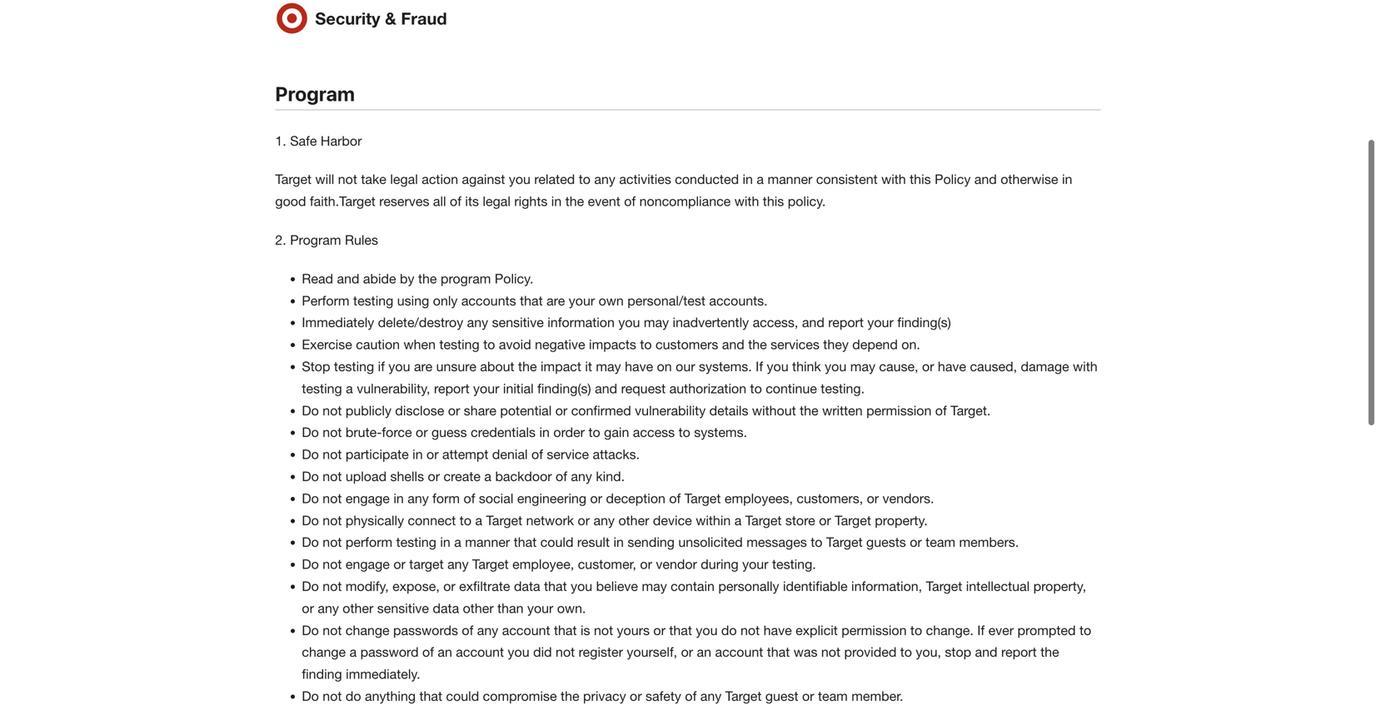 Task type: vqa. For each thing, say whether or not it's contained in the screenshot.
front
no



Task type: describe. For each thing, give the bounding box(es) containing it.
ever
[[989, 623, 1014, 639]]

participate
[[346, 447, 409, 463]]

in up shells
[[413, 447, 423, 463]]

publicly
[[346, 403, 392, 419]]

or down target
[[443, 579, 456, 595]]

to inside target will not take legal action against you related to any                 activities conducted in a manner consistent with this policy and                 otherwise in good faith.target reserves all of its legal rights in                 the event of noncompliance with this policy.
[[579, 172, 591, 187]]

1 vertical spatial systems.
[[694, 425, 747, 441]]

or up yourself,
[[654, 623, 666, 639]]

0 vertical spatial permission
[[867, 403, 932, 419]]

caused,
[[970, 359, 1017, 375]]

the up initial
[[518, 359, 537, 375]]

1 vertical spatial with
[[735, 194, 759, 209]]

any up result
[[594, 513, 615, 529]]

to up you, at right
[[911, 623, 923, 639]]

own
[[599, 293, 624, 309]]

safe
[[290, 133, 317, 149]]

the inside target will not take legal action against you related to any                 activities conducted in a manner consistent with this policy and                 otherwise in good faith.target reserves all of its legal rights in                 the event of noncompliance with this policy.
[[566, 194, 584, 209]]

0 vertical spatial this
[[910, 172, 931, 187]]

perform
[[346, 535, 393, 551]]

compromise
[[483, 689, 557, 705]]

or left target
[[394, 557, 406, 573]]

a left password
[[350, 645, 357, 661]]

5 do from the top
[[302, 491, 319, 507]]

on
[[657, 359, 672, 375]]

that down the employee,
[[544, 579, 567, 595]]

target down customers, on the bottom right of page
[[835, 513, 871, 529]]

1 vertical spatial sensitive
[[377, 601, 429, 617]]

during
[[701, 557, 739, 573]]

a down connect
[[454, 535, 462, 551]]

about
[[480, 359, 515, 375]]

a inside target will not take legal action against you related to any                 activities conducted in a manner consistent with this policy and                 otherwise in good faith.target reserves all of its legal rights in                 the event of noncompliance with this policy.
[[757, 172, 764, 187]]

or up finding
[[302, 601, 314, 617]]

or down guess
[[427, 447, 439, 463]]

policy
[[935, 172, 971, 187]]

1. safe harbor
[[275, 133, 362, 149]]

to down store
[[811, 535, 823, 551]]

2 horizontal spatial have
[[938, 359, 967, 375]]

may down personal/test
[[644, 315, 669, 331]]

information
[[548, 315, 615, 331]]

a right within
[[735, 513, 742, 529]]

own.
[[557, 601, 586, 617]]

explicit
[[796, 623, 838, 639]]

or down the disclose
[[416, 425, 428, 441]]

initial
[[503, 381, 534, 397]]

yours
[[617, 623, 650, 639]]

of right passwords
[[462, 623, 474, 639]]

a down social
[[475, 513, 482, 529]]

by
[[400, 271, 415, 287]]

read and abide by the program policy. perform testing using only accounts that are your own personal/test              accounts. immediately delete/destroy any sensitive information you may              inadvertently access, and report your finding(s) exercise caution when testing to avoid negative impacts to customers              and the services they depend on. stop testing if you are unsure about the impact it may have on our              systems. if you think you may cause, or have caused, damage with testing a vulnerability, report your initial finding(s) and request              authorization to continue testing. do not publicly disclose or share potential or confirmed              vulnerability details without the written permission of target. do not brute-force or guess credentials in order to gain access to              systems. do not participate in or attempt denial of service attacks. do not upload shells or create a backdoor of any kind. do not engage in any form of social engineering or deception of              target employees, customers, or vendors. do not physically connect to a target network or any other device              within a target store or target property. do not perform testing in a manner that could result in sending              unsolicited messages to target guests or team members. do not engage or target any target employee, customer, or vendor              during your testing. do not modify, expose, or exfiltrate data that you believe may              contain personally identifiable information, target intellectual              property, or any other sensitive data other than your own. do not change passwords of any account that is not yours or that you              do not have explicit permission to change. if ever prompted to change a password of an account you did not register yourself, or an              account that was not provided to you, stop and report the finding             immediately. do not do anything that could compromise the privacy or safety of              any target guest or team member.
[[302, 271, 1098, 705]]

1.
[[275, 133, 286, 149]]

1 horizontal spatial if
[[978, 623, 985, 639]]

to right the prompted
[[1080, 623, 1092, 639]]

may down vendor
[[642, 579, 667, 595]]

target left guest
[[725, 689, 762, 705]]

the left privacy
[[561, 689, 580, 705]]

unsolicited
[[679, 535, 743, 551]]

was
[[794, 645, 818, 661]]

event
[[588, 194, 621, 209]]

1 horizontal spatial team
[[926, 535, 956, 551]]

harbor
[[321, 133, 362, 149]]

depend
[[853, 337, 898, 353]]

any right target
[[448, 557, 469, 573]]

exfiltrate
[[459, 579, 510, 595]]

0 horizontal spatial do
[[346, 689, 361, 705]]

on.
[[902, 337, 921, 353]]

believe
[[596, 579, 638, 595]]

reserves
[[379, 194, 429, 209]]

register
[[579, 645, 623, 661]]

engineering
[[517, 491, 587, 507]]

to down form
[[460, 513, 472, 529]]

security & fraud link
[[275, 2, 447, 35]]

conducted
[[675, 172, 739, 187]]

you down they
[[825, 359, 847, 375]]

its
[[465, 194, 479, 209]]

did
[[533, 645, 552, 661]]

or up order
[[556, 403, 568, 419]]

and right read
[[337, 271, 360, 287]]

0 horizontal spatial finding(s)
[[538, 381, 591, 397]]

without
[[752, 403, 796, 419]]

or left safety at bottom left
[[630, 689, 642, 705]]

target
[[409, 557, 444, 573]]

take
[[361, 172, 387, 187]]

any right safety at bottom left
[[701, 689, 722, 705]]

target inside target will not take legal action against you related to any                 activities conducted in a manner consistent with this policy and                 otherwise in good faith.target reserves all of its legal rights in                 the event of noncompliance with this policy.
[[275, 172, 312, 187]]

or down "property."
[[910, 535, 922, 551]]

testing down abide
[[353, 293, 394, 309]]

0 vertical spatial report
[[828, 315, 864, 331]]

rules
[[345, 232, 378, 248]]

and down ever
[[975, 645, 998, 661]]

security
[[315, 8, 380, 28]]

0 horizontal spatial data
[[433, 601, 459, 617]]

personal/test
[[628, 293, 706, 309]]

10 do from the top
[[302, 623, 319, 639]]

or up result
[[578, 513, 590, 529]]

vulnerability,
[[357, 381, 430, 397]]

manner inside target will not take legal action against you related to any                 activities conducted in a manner consistent with this policy and                 otherwise in good faith.target reserves all of its legal rights in                 the event of noncompliance with this policy.
[[768, 172, 813, 187]]

privacy
[[583, 689, 626, 705]]

&
[[385, 8, 396, 28]]

backdoor
[[495, 469, 552, 485]]

fraud
[[401, 8, 447, 28]]

in left order
[[540, 425, 550, 441]]

testing down stop
[[302, 381, 342, 397]]

the down continue
[[800, 403, 819, 419]]

avoid
[[499, 337, 531, 353]]

to left gain
[[589, 425, 601, 441]]

that left was
[[767, 645, 790, 661]]

0 horizontal spatial report
[[434, 381, 470, 397]]

faith.target
[[310, 194, 376, 209]]

that up yourself,
[[669, 623, 692, 639]]

vendors.
[[883, 491, 934, 507]]

testing up unsure
[[439, 337, 480, 353]]

or left the vendors. at the bottom
[[867, 491, 879, 507]]

physically
[[346, 513, 404, 529]]

deception
[[606, 491, 666, 507]]

vulnerability
[[635, 403, 706, 419]]

of down the service
[[556, 469, 567, 485]]

if
[[378, 359, 385, 375]]

credentials
[[471, 425, 536, 441]]

any down accounts
[[467, 315, 488, 331]]

force
[[382, 425, 412, 441]]

may right it
[[596, 359, 621, 375]]

you up "impacts"
[[619, 315, 640, 331]]

action
[[422, 172, 458, 187]]

abide
[[363, 271, 396, 287]]

target down employees,
[[746, 513, 782, 529]]

delete/destroy
[[378, 315, 463, 331]]

1 horizontal spatial do
[[722, 623, 737, 639]]

that right anything
[[420, 689, 443, 705]]

noncompliance
[[640, 194, 731, 209]]

target will not take legal action against you related to any                 activities conducted in a manner consistent with this policy and                 otherwise in good faith.target reserves all of its legal rights in                 the event of noncompliance with this policy.
[[275, 172, 1073, 209]]

details
[[710, 403, 749, 419]]

think
[[792, 359, 821, 375]]

4 do from the top
[[302, 469, 319, 485]]

policy.
[[495, 271, 534, 287]]

to up without at the bottom of page
[[750, 381, 762, 397]]

customers
[[656, 337, 719, 353]]

target up exfiltrate
[[472, 557, 509, 573]]

sending
[[628, 535, 675, 551]]

expose,
[[393, 579, 440, 595]]

or up form
[[428, 469, 440, 485]]

to right "impacts"
[[640, 337, 652, 353]]

finding
[[302, 667, 342, 683]]

6 do from the top
[[302, 513, 319, 529]]

contain
[[671, 579, 715, 595]]

in down connect
[[440, 535, 451, 551]]

perform
[[302, 293, 350, 309]]

in right otherwise
[[1062, 172, 1073, 187]]

1 horizontal spatial have
[[764, 623, 792, 639]]

1 vertical spatial team
[[818, 689, 848, 705]]

that down policy.
[[520, 293, 543, 309]]

of right "all"
[[450, 194, 462, 209]]

of down create
[[464, 491, 475, 507]]

any inside target will not take legal action against you related to any                 activities conducted in a manner consistent with this policy and                 otherwise in good faith.target reserves all of its legal rights in                 the event of noncompliance with this policy.
[[594, 172, 616, 187]]

that up the employee,
[[514, 535, 537, 551]]

policy.
[[788, 194, 826, 209]]

than
[[498, 601, 524, 617]]

1 horizontal spatial could
[[541, 535, 574, 551]]

your up share
[[473, 381, 500, 397]]

a up social
[[484, 469, 492, 485]]

in down related
[[551, 194, 562, 209]]

1 horizontal spatial other
[[463, 601, 494, 617]]

of right safety at bottom left
[[685, 689, 697, 705]]

your right than
[[527, 601, 554, 617]]

the down the prompted
[[1041, 645, 1060, 661]]

prompted
[[1018, 623, 1076, 639]]

program
[[441, 271, 491, 287]]

property,
[[1034, 579, 1087, 595]]

testing left if
[[334, 359, 374, 375]]

device
[[653, 513, 692, 529]]



Task type: locate. For each thing, give the bounding box(es) containing it.
0 vertical spatial engage
[[346, 491, 390, 507]]

other down deception
[[619, 513, 650, 529]]

testing. up written
[[821, 381, 865, 397]]

other
[[619, 513, 650, 529], [343, 601, 374, 617], [463, 601, 494, 617]]

report down unsure
[[434, 381, 470, 397]]

not
[[338, 172, 357, 187], [323, 403, 342, 419], [323, 425, 342, 441], [323, 447, 342, 463], [323, 469, 342, 485], [323, 491, 342, 507], [323, 513, 342, 529], [323, 535, 342, 551], [323, 557, 342, 573], [323, 579, 342, 595], [323, 623, 342, 639], [594, 623, 613, 639], [741, 623, 760, 639], [556, 645, 575, 661], [821, 645, 841, 661], [323, 689, 342, 705]]

finding(s) down impact
[[538, 381, 591, 397]]

1 horizontal spatial manner
[[768, 172, 813, 187]]

store
[[786, 513, 816, 529]]

1 vertical spatial engage
[[346, 557, 390, 573]]

inadvertently
[[673, 315, 749, 331]]

do
[[302, 403, 319, 419], [302, 425, 319, 441], [302, 447, 319, 463], [302, 469, 319, 485], [302, 491, 319, 507], [302, 513, 319, 529], [302, 535, 319, 551], [302, 557, 319, 573], [302, 579, 319, 595], [302, 623, 319, 639], [302, 689, 319, 705]]

manner
[[768, 172, 813, 187], [465, 535, 510, 551]]

legal right its
[[483, 194, 511, 209]]

manner inside 'read and abide by the program policy. perform testing using only accounts that are your own personal/test              accounts. immediately delete/destroy any sensitive information you may              inadvertently access, and report your finding(s) exercise caution when testing to avoid negative impacts to customers              and the services they depend on. stop testing if you are unsure about the impact it may have on our              systems. if you think you may cause, or have caused, damage with testing a vulnerability, report your initial finding(s) and request              authorization to continue testing. do not publicly disclose or share potential or confirmed              vulnerability details without the written permission of target. do not brute-force or guess credentials in order to gain access to              systems. do not participate in or attempt denial of service attacks. do not upload shells or create a backdoor of any kind. do not engage in any form of social engineering or deception of              target employees, customers, or vendors. do not physically connect to a target network or any other device              within a target store or target property. do not perform testing in a manner that could result in sending              unsolicited messages to target guests or team members. do not engage or target any target employee, customer, or vendor              during your testing. do not modify, expose, or exfiltrate data that you believe may              contain personally identifiable information, target intellectual              property, or any other sensitive data other than your own. do not change passwords of any account that is not yours or that you              do not have explicit permission to change. if ever prompted to change a password of an account you did not register yourself, or an              account that was not provided to you, stop and report the finding             immediately. do not do anything that could compromise the privacy or safety of              any target guest or team member.'
[[465, 535, 510, 551]]

accounts.
[[709, 293, 768, 309]]

manner up "policy."
[[768, 172, 813, 187]]

guest
[[766, 689, 799, 705]]

0 vertical spatial manner
[[768, 172, 813, 187]]

our
[[676, 359, 695, 375]]

damage
[[1021, 359, 1070, 375]]

you left did
[[508, 645, 530, 661]]

any
[[594, 172, 616, 187], [467, 315, 488, 331], [571, 469, 592, 485], [408, 491, 429, 507], [594, 513, 615, 529], [448, 557, 469, 573], [318, 601, 339, 617], [477, 623, 499, 639], [701, 689, 722, 705]]

1 vertical spatial are
[[414, 359, 433, 375]]

sensitive down expose, on the bottom of the page
[[377, 601, 429, 617]]

security & fraud
[[315, 8, 447, 28]]

have left caused,
[[938, 359, 967, 375]]

could
[[541, 535, 574, 551], [446, 689, 479, 705]]

form
[[433, 491, 460, 507]]

are down when
[[414, 359, 433, 375]]

consistent
[[816, 172, 878, 187]]

permission up "provided"
[[842, 623, 907, 639]]

0 horizontal spatial this
[[763, 194, 784, 209]]

guests
[[867, 535, 906, 551]]

target.
[[951, 403, 991, 419]]

1 vertical spatial permission
[[842, 623, 907, 639]]

8 do from the top
[[302, 557, 319, 573]]

provided
[[844, 645, 897, 661]]

0 vertical spatial finding(s)
[[898, 315, 951, 331]]

a up publicly
[[346, 381, 353, 397]]

sensitive up avoid
[[492, 315, 544, 331]]

2 do from the top
[[302, 425, 319, 441]]

7 do from the top
[[302, 535, 319, 551]]

0 vertical spatial team
[[926, 535, 956, 551]]

all
[[433, 194, 446, 209]]

if left ever
[[978, 623, 985, 639]]

any down the service
[[571, 469, 592, 485]]

you inside target will not take legal action against you related to any                 activities conducted in a manner consistent with this policy and                 otherwise in good faith.target reserves all of its legal rights in                 the event of noncompliance with this policy.
[[509, 172, 531, 187]]

team left member.
[[818, 689, 848, 705]]

0 horizontal spatial other
[[343, 601, 374, 617]]

1 horizontal spatial this
[[910, 172, 931, 187]]

1 horizontal spatial report
[[828, 315, 864, 331]]

program up 1. safe harbor
[[275, 82, 355, 105]]

your
[[569, 293, 595, 309], [868, 315, 894, 331], [473, 381, 500, 397], [743, 557, 769, 573], [527, 601, 554, 617]]

modify,
[[346, 579, 389, 595]]

0 vertical spatial do
[[722, 623, 737, 639]]

target up within
[[685, 491, 721, 507]]

change
[[346, 623, 390, 639], [302, 645, 346, 661]]

permission down cause,
[[867, 403, 932, 419]]

permission
[[867, 403, 932, 419], [842, 623, 907, 639]]

to up about
[[483, 337, 495, 353]]

3 do from the top
[[302, 447, 319, 463]]

1 horizontal spatial finding(s)
[[898, 315, 951, 331]]

2 horizontal spatial report
[[1002, 645, 1037, 661]]

personally
[[719, 579, 780, 595]]

legal
[[390, 172, 418, 187], [483, 194, 511, 209]]

vendor
[[656, 557, 697, 573]]

any up finding
[[318, 601, 339, 617]]

target left guests
[[827, 535, 863, 551]]

or down kind. at the left bottom of page
[[590, 491, 602, 507]]

or
[[922, 359, 934, 375], [448, 403, 460, 419], [556, 403, 568, 419], [416, 425, 428, 441], [427, 447, 439, 463], [428, 469, 440, 485], [590, 491, 602, 507], [867, 491, 879, 507], [578, 513, 590, 529], [819, 513, 831, 529], [910, 535, 922, 551], [394, 557, 406, 573], [640, 557, 652, 573], [443, 579, 456, 595], [302, 601, 314, 617], [654, 623, 666, 639], [681, 645, 693, 661], [630, 689, 642, 705], [802, 689, 815, 705]]

of up device
[[669, 491, 681, 507]]

1 horizontal spatial testing.
[[821, 381, 865, 397]]

connect
[[408, 513, 456, 529]]

1 vertical spatial change
[[302, 645, 346, 661]]

with right consistent
[[882, 172, 906, 187]]

immediately
[[302, 315, 374, 331]]

of down passwords
[[422, 645, 434, 661]]

or right cause,
[[922, 359, 934, 375]]

1 horizontal spatial are
[[547, 293, 565, 309]]

you up rights
[[509, 172, 531, 187]]

testing.
[[821, 381, 865, 397], [772, 557, 816, 573]]

0 vertical spatial are
[[547, 293, 565, 309]]

your up personally
[[743, 557, 769, 573]]

you down 'contain'
[[696, 623, 718, 639]]

authorization
[[670, 381, 747, 397]]

11 do from the top
[[302, 689, 319, 705]]

related
[[534, 172, 575, 187]]

finding(s)
[[898, 315, 951, 331], [538, 381, 591, 397]]

members.
[[959, 535, 1019, 551]]

your up depend
[[868, 315, 894, 331]]

0 vertical spatial if
[[756, 359, 763, 375]]

target down social
[[486, 513, 523, 529]]

your up information
[[569, 293, 595, 309]]

it
[[585, 359, 592, 375]]

0 horizontal spatial team
[[818, 689, 848, 705]]

1 vertical spatial this
[[763, 194, 784, 209]]

the down access, on the right of page
[[748, 337, 767, 353]]

and right policy
[[975, 172, 997, 187]]

0 vertical spatial program
[[275, 82, 355, 105]]

0 vertical spatial testing.
[[821, 381, 865, 397]]

2.
[[275, 232, 286, 248]]

data
[[514, 579, 540, 595], [433, 601, 459, 617]]

1 horizontal spatial with
[[882, 172, 906, 187]]

0 vertical spatial with
[[882, 172, 906, 187]]

with
[[882, 172, 906, 187], [735, 194, 759, 209], [1073, 359, 1098, 375]]

passwords
[[393, 623, 458, 639]]

0 vertical spatial change
[[346, 623, 390, 639]]

any down than
[[477, 623, 499, 639]]

services
[[771, 337, 820, 353]]

or up guess
[[448, 403, 460, 419]]

of up backdoor at the left bottom of page
[[532, 447, 543, 463]]

unsure
[[436, 359, 477, 375]]

1 horizontal spatial an
[[697, 645, 712, 661]]

exercise
[[302, 337, 352, 353]]

1 engage from the top
[[346, 491, 390, 507]]

only
[[433, 293, 458, 309]]

property.
[[875, 513, 928, 529]]

or right guest
[[802, 689, 815, 705]]

you up own.
[[571, 579, 593, 595]]

1 vertical spatial could
[[446, 689, 479, 705]]

change up finding
[[302, 645, 346, 661]]

1 vertical spatial data
[[433, 601, 459, 617]]

0 horizontal spatial sensitive
[[377, 601, 429, 617]]

1 vertical spatial report
[[434, 381, 470, 397]]

network
[[526, 513, 574, 529]]

1 horizontal spatial sensitive
[[492, 315, 544, 331]]

in right conducted
[[743, 172, 753, 187]]

disclose
[[395, 403, 444, 419]]

1 vertical spatial program
[[290, 232, 341, 248]]

not inside target will not take legal action against you related to any                 activities conducted in a manner consistent with this policy and                 otherwise in good faith.target reserves all of its legal rights in                 the event of noncompliance with this policy.
[[338, 172, 357, 187]]

or down customers, on the bottom right of page
[[819, 513, 831, 529]]

employees,
[[725, 491, 793, 507]]

1 vertical spatial manner
[[465, 535, 510, 551]]

to up event
[[579, 172, 591, 187]]

1 vertical spatial testing.
[[772, 557, 816, 573]]

0 horizontal spatial if
[[756, 359, 763, 375]]

0 horizontal spatial an
[[438, 645, 452, 661]]

1 do from the top
[[302, 403, 319, 419]]

in up customer,
[[614, 535, 624, 551]]

1 an from the left
[[438, 645, 452, 661]]

to left you, at right
[[901, 645, 912, 661]]

of right event
[[624, 194, 636, 209]]

1 vertical spatial if
[[978, 623, 985, 639]]

0 vertical spatial sensitive
[[492, 315, 544, 331]]

do left anything
[[346, 689, 361, 705]]

any up event
[[594, 172, 616, 187]]

could left compromise at the left of the page
[[446, 689, 479, 705]]

0 horizontal spatial have
[[625, 359, 653, 375]]

9 do from the top
[[302, 579, 319, 595]]

change up password
[[346, 623, 390, 639]]

2 horizontal spatial other
[[619, 513, 650, 529]]

confirmed
[[571, 403, 631, 419]]

potential
[[500, 403, 552, 419]]

of left target.
[[936, 403, 947, 419]]

0 horizontal spatial manner
[[465, 535, 510, 551]]

0 vertical spatial legal
[[390, 172, 418, 187]]

0 horizontal spatial could
[[446, 689, 479, 705]]

that left 'is'
[[554, 623, 577, 639]]

when
[[404, 337, 436, 353]]

in down shells
[[394, 491, 404, 507]]

or right yourself,
[[681, 645, 693, 661]]

0 horizontal spatial are
[[414, 359, 433, 375]]

any down shells
[[408, 491, 429, 507]]

and up the confirmed in the bottom left of the page
[[595, 381, 618, 397]]

other down modify,
[[343, 601, 374, 617]]

gain
[[604, 425, 629, 441]]

2 vertical spatial report
[[1002, 645, 1037, 661]]

guess
[[432, 425, 467, 441]]

0 horizontal spatial legal
[[390, 172, 418, 187]]

the
[[566, 194, 584, 209], [418, 271, 437, 287], [748, 337, 767, 353], [518, 359, 537, 375], [800, 403, 819, 419], [1041, 645, 1060, 661], [561, 689, 580, 705]]

this left policy
[[910, 172, 931, 187]]

2 engage from the top
[[346, 557, 390, 573]]

share
[[464, 403, 497, 419]]

0 horizontal spatial testing.
[[772, 557, 816, 573]]

account
[[502, 623, 550, 639], [456, 645, 504, 661], [715, 645, 763, 661]]

and inside target will not take legal action against you related to any                 activities conducted in a manner consistent with this policy and                 otherwise in good faith.target reserves all of its legal rights in                 the event of noncompliance with this policy.
[[975, 172, 997, 187]]

you,
[[916, 645, 942, 661]]

using
[[397, 293, 429, 309]]

1 vertical spatial legal
[[483, 194, 511, 209]]

2 horizontal spatial with
[[1073, 359, 1098, 375]]

negative
[[535, 337, 585, 353]]

and up services
[[802, 315, 825, 331]]

finding(s) up the on.
[[898, 315, 951, 331]]

to down 'vulnerability'
[[679, 425, 691, 441]]

0 vertical spatial could
[[541, 535, 574, 551]]

data up passwords
[[433, 601, 459, 617]]

report
[[828, 315, 864, 331], [434, 381, 470, 397], [1002, 645, 1037, 661]]

shells
[[390, 469, 424, 485]]

report down ever
[[1002, 645, 1037, 661]]

1 vertical spatial finding(s)
[[538, 381, 591, 397]]

upload
[[346, 469, 387, 485]]

legal up reserves
[[390, 172, 418, 187]]

target
[[275, 172, 312, 187], [685, 491, 721, 507], [486, 513, 523, 529], [746, 513, 782, 529], [835, 513, 871, 529], [827, 535, 863, 551], [472, 557, 509, 573], [926, 579, 963, 595], [725, 689, 762, 705]]

messages
[[747, 535, 807, 551]]

0 horizontal spatial with
[[735, 194, 759, 209]]

1 horizontal spatial data
[[514, 579, 540, 595]]

social
[[479, 491, 514, 507]]

impacts
[[589, 337, 637, 353]]

impact
[[541, 359, 582, 375]]

systems. down details
[[694, 425, 747, 441]]

and down the inadvertently
[[722, 337, 745, 353]]

0 vertical spatial systems.
[[699, 359, 752, 375]]

with inside 'read and abide by the program policy. perform testing using only accounts that are your own personal/test              accounts. immediately delete/destroy any sensitive information you may              inadvertently access, and report your finding(s) exercise caution when testing to avoid negative impacts to customers              and the services they depend on. stop testing if you are unsure about the impact it may have on our              systems. if you think you may cause, or have caused, damage with testing a vulnerability, report your initial finding(s) and request              authorization to continue testing. do not publicly disclose or share potential or confirmed              vulnerability details without the written permission of target. do not brute-force or guess credentials in order to gain access to              systems. do not participate in or attempt denial of service attacks. do not upload shells or create a backdoor of any kind. do not engage in any form of social engineering or deception of              target employees, customers, or vendors. do not physically connect to a target network or any other device              within a target store or target property. do not perform testing in a manner that could result in sending              unsolicited messages to target guests or team members. do not engage or target any target employee, customer, or vendor              during your testing. do not modify, expose, or exfiltrate data that you believe may              contain personally identifiable information, target intellectual              property, or any other sensitive data other than your own. do not change passwords of any account that is not yours or that you              do not have explicit permission to change. if ever prompted to change a password of an account you did not register yourself, or an              account that was not provided to you, stop and report the finding             immediately. do not do anything that could compromise the privacy or safety of              any target guest or team member.'
[[1073, 359, 1098, 375]]

member.
[[852, 689, 904, 705]]

2. program rules
[[275, 232, 378, 248]]

order
[[554, 425, 585, 441]]

result
[[577, 535, 610, 551]]

target up change. on the bottom of the page
[[926, 579, 963, 595]]

stop
[[302, 359, 330, 375]]

2 an from the left
[[697, 645, 712, 661]]

anything
[[365, 689, 416, 705]]

continue
[[766, 381, 817, 397]]

report up they
[[828, 315, 864, 331]]

1 vertical spatial do
[[346, 689, 361, 705]]

accounts
[[461, 293, 516, 309]]

0 vertical spatial data
[[514, 579, 540, 595]]

customers,
[[797, 491, 863, 507]]

2 vertical spatial with
[[1073, 359, 1098, 375]]

you right if
[[389, 359, 410, 375]]

1 horizontal spatial legal
[[483, 194, 511, 209]]

you up continue
[[767, 359, 789, 375]]



